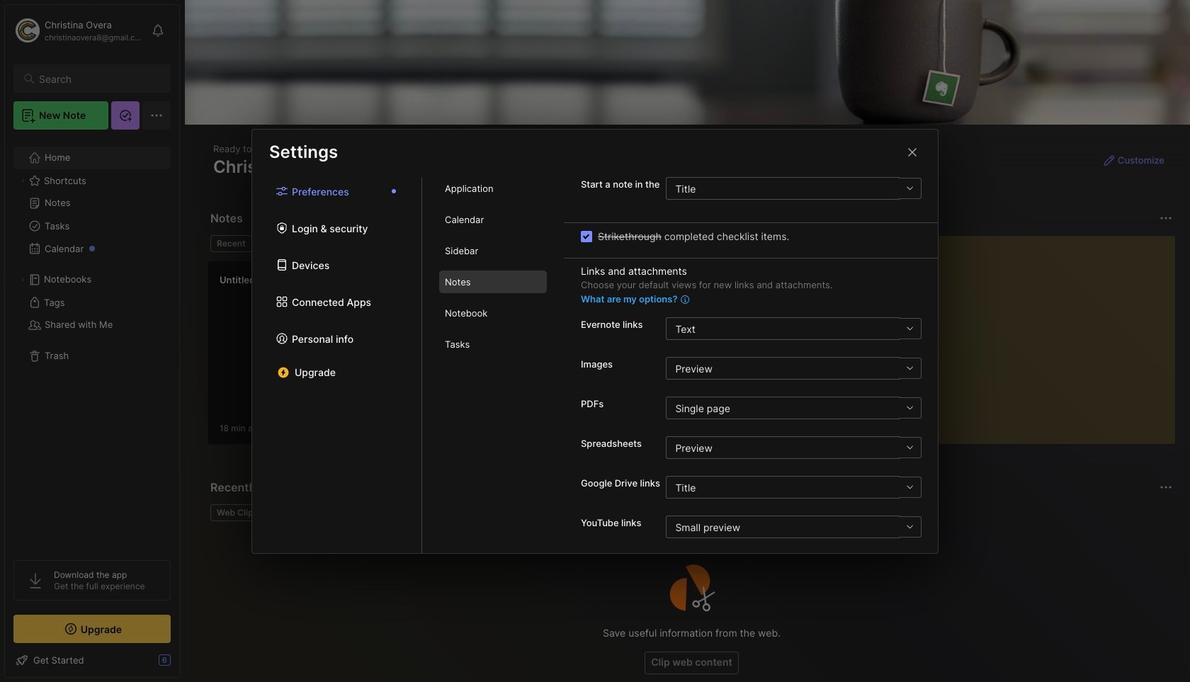Task type: vqa. For each thing, say whether or not it's contained in the screenshot.
choose default view option for youtube links field on the right bottom of the page
yes



Task type: locate. For each thing, give the bounding box(es) containing it.
tab
[[439, 177, 547, 200], [439, 208, 547, 231], [211, 235, 252, 252], [258, 235, 315, 252], [439, 240, 547, 262], [439, 271, 547, 293], [439, 302, 547, 325], [439, 333, 547, 356], [211, 505, 265, 522]]

None search field
[[39, 70, 158, 87]]

Start writing… text field
[[877, 236, 1175, 433]]

expand notebooks image
[[18, 276, 27, 284]]

tree inside main element
[[5, 138, 179, 548]]

tab list
[[252, 177, 422, 553], [422, 177, 564, 553], [211, 235, 842, 252]]

Select33 checkbox
[[581, 231, 593, 242]]

none search field inside main element
[[39, 70, 158, 87]]

row group
[[208, 261, 718, 454]]

Choose default view option for Google Drive links field
[[667, 476, 921, 499]]

close image
[[904, 144, 921, 161]]

Choose default view option for Images field
[[667, 357, 921, 380]]

tree
[[5, 138, 179, 548]]



Task type: describe. For each thing, give the bounding box(es) containing it.
Choose default view option for Spreadsheets field
[[667, 437, 921, 459]]

Start a new note in the body or title. field
[[667, 177, 922, 200]]

Search text field
[[39, 72, 158, 86]]

Choose default view option for Evernote links field
[[667, 318, 921, 340]]

Choose default view option for YouTube links field
[[667, 516, 921, 539]]

main element
[[0, 0, 184, 683]]

Choose default view option for PDFs field
[[667, 397, 921, 420]]



